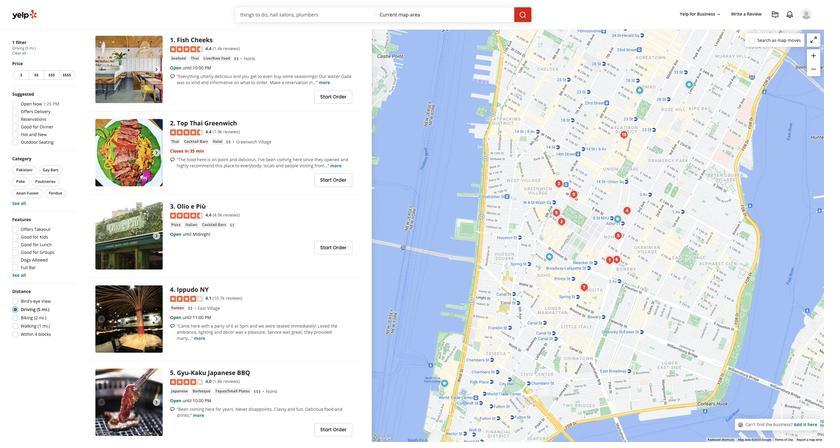 Task type: vqa. For each thing, say whether or not it's contained in the screenshot.
"Good" for Good for Groups
yes



Task type: describe. For each thing, give the bounding box(es) containing it.
start order button
[[315, 241, 353, 254]]

drinks."
[[177, 412, 192, 418]]

keyboard shortcuts button
[[708, 438, 735, 442]]

buy
[[274, 73, 281, 79]]

village for ippudo ny
[[207, 305, 220, 311]]

$$ for 2 . top thai greenwich
[[226, 139, 231, 145]]

get
[[251, 73, 257, 79]]

until for olio
[[183, 231, 192, 237]]

0 vertical spatial greenwich
[[204, 119, 237, 127]]

christina o. image
[[801, 8, 812, 19]]

reviews) for 3 . olio e più
[[223, 212, 240, 218]]

next image for 1 . fish cheeks
[[153, 66, 160, 73]]

see all button for features
[[12, 272, 26, 278]]

open until 11:00 pm
[[170, 314, 211, 320]]

tapas/small plates link
[[214, 388, 251, 394]]

food inside "the food here is on point and delicious. i've been coming here since they opened and highly recommend this place to everybody: locals and people visiting from…"
[[187, 157, 196, 162]]

and inside group
[[29, 132, 37, 137]]

2
[[170, 119, 174, 127]]

pm for 4 . ippudo ny
[[205, 314, 211, 320]]

4.4 star rating image for fish
[[170, 46, 203, 52]]

$$ for 3 . olio e più
[[230, 222, 235, 228]]

bars for bottommost cocktail bars button
[[218, 222, 226, 227]]

$ button
[[13, 70, 29, 80]]

$$ for 4 . ippudo ny
[[188, 305, 193, 311]]

were
[[265, 323, 275, 329]]

ramen link
[[170, 305, 185, 311]]

3
[[170, 202, 174, 211]]

Find text field
[[240, 11, 370, 18]]

lighting
[[199, 329, 213, 335]]

on inside "everything utterly delicious and you get to even buy some seasonings!   our waiter gabe was so kind and informative on what to order.  make a reservation in…"
[[234, 79, 239, 85]]

the inside "came here with a party of 6 at 5pm and we were seated immediately! loved the ambiance, lighting and decor was a pleasure. service was great, they provided many…"
[[331, 323, 338, 329]]

start order link for 2 . top thai greenwich
[[315, 173, 353, 187]]

4.4 for thai
[[206, 129, 212, 135]]

to inside "the food here is on point and delicious. i've been coming here since they opened and highly recommend this place to everybody: locals and people visiting from…"
[[235, 163, 240, 169]]

4.0 (1.8k reviews)
[[206, 379, 240, 384]]

1 vertical spatial olio e più image
[[95, 202, 163, 270]]

fish
[[177, 36, 189, 44]]

live/raw food
[[204, 56, 230, 61]]

business?
[[774, 422, 793, 427]]

order inside button
[[333, 244, 347, 251]]

pakistani
[[16, 167, 32, 173]]

good for lunch
[[21, 242, 52, 248]]

delicious
[[215, 73, 232, 79]]

11:00
[[193, 314, 204, 320]]

barbeque
[[193, 389, 211, 394]]

price
[[12, 61, 23, 66]]

in…"
[[309, 79, 318, 85]]

italian
[[185, 222, 197, 227]]

more link for gyu-kaku japanese bbq
[[193, 412, 204, 418]]

1 vertical spatial thai link
[[170, 139, 180, 145]]

see for category
[[12, 200, 20, 206]]

bars for gay bars button
[[51, 167, 59, 173]]

order for 1 . fish cheeks
[[333, 93, 347, 100]]

everybody:
[[241, 163, 263, 169]]

pizza
[[171, 222, 181, 227]]

place
[[224, 163, 234, 169]]

ippudo ny image
[[95, 286, 163, 353]]

for for kids
[[33, 234, 39, 240]]

reviews) for 2 . top thai greenwich
[[223, 129, 240, 135]]

4 inside option group
[[35, 331, 37, 337]]

$$$$
[[63, 73, 71, 78]]

open down suggested
[[21, 101, 32, 107]]

notifications image
[[787, 11, 794, 18]]

la lanterna di vittorio image
[[551, 207, 563, 219]]

and right delicious
[[335, 406, 343, 412]]

16 speech v2 image for 4
[[170, 324, 175, 329]]

previous image for 4
[[98, 316, 105, 323]]

$$ for 1 . fish cheeks
[[234, 56, 239, 61]]

0 vertical spatial cocktail bars link
[[183, 139, 209, 145]]

view
[[41, 298, 51, 304]]

a right report
[[807, 438, 809, 442]]

open for 1
[[170, 65, 182, 71]]

locals
[[264, 163, 275, 169]]

start for gyu-kaku japanese bbq
[[320, 426, 332, 433]]

top thai greenwich image
[[556, 216, 568, 228]]

suggested
[[12, 91, 34, 97]]

bird's-
[[21, 298, 33, 304]]

(10.7k
[[213, 295, 225, 301]]

gay
[[43, 167, 50, 173]]

for inside the "been coming here for years. never disappoints. classy and fun. delicious food and drinks."
[[216, 406, 222, 412]]

our
[[319, 73, 327, 79]]

next image for 4 . ippudo ny
[[153, 316, 160, 323]]

$$$ inside button
[[49, 73, 55, 78]]

previous image for 5
[[98, 399, 105, 406]]

live/raw food button
[[203, 55, 232, 61]]

5 . gyu-kaku japanese bbq
[[170, 369, 250, 377]]

driving inside 1 filter driving (5 mi.) clear all
[[12, 46, 24, 51]]

distance
[[12, 289, 31, 294]]

order for 5 . gyu-kaku japanese bbq
[[333, 426, 347, 433]]

more link for fish cheeks
[[319, 79, 330, 85]]

2 horizontal spatial was
[[283, 329, 291, 335]]

delivery
[[34, 109, 51, 114]]

all for category
[[21, 200, 26, 206]]

food inside the "been coming here for years. never disappoints. classy and fun. delicious food and drinks."
[[325, 406, 334, 412]]

classy
[[274, 406, 287, 412]]

mi.) inside 1 filter driving (5 mi.) clear all
[[29, 46, 36, 51]]

mi.) for (2
[[39, 315, 46, 321]]

cocktail for the top cocktail bars button
[[184, 139, 199, 144]]

yelp for business button
[[678, 9, 724, 20]]

0 vertical spatial thai link
[[190, 55, 200, 61]]

start order for 5 . gyu-kaku japanese bbq
[[320, 426, 347, 433]]

and left you
[[233, 73, 241, 79]]

midnight
[[193, 231, 211, 237]]

ippudo ny link
[[177, 286, 209, 294]]

open until 10:00 pm for kaku
[[170, 398, 211, 404]]

"came here with a party of 6 at 5pm and we were seated immediately! loved the ambiance, lighting and decor was a pleasure. service was great, they provided many…"
[[177, 323, 338, 341]]

for for lunch
[[33, 242, 39, 248]]

seafood
[[171, 56, 186, 61]]

highly
[[177, 163, 189, 169]]

and up pleasure.
[[250, 323, 258, 329]]

0 vertical spatial cocktail bars button
[[183, 139, 209, 145]]

start order link for 1 . fish cheeks
[[315, 90, 353, 104]]

2 vertical spatial thai
[[171, 139, 179, 144]]

good for good for groups
[[21, 249, 32, 255]]

0 vertical spatial thai
[[191, 56, 199, 61]]

delicious.
[[238, 157, 257, 162]]

business
[[698, 11, 716, 17]]

more link for ippudo ny
[[194, 335, 205, 341]]

option group containing distance
[[10, 289, 76, 339]]

see all for features
[[12, 272, 26, 278]]

start order for 1 . fish cheeks
[[320, 93, 347, 100]]

(5 inside 1 filter driving (5 mi.) clear all
[[25, 46, 29, 51]]

1 vertical spatial driving
[[21, 307, 36, 312]]

cocktail for bottommost cocktail bars button
[[202, 222, 217, 227]]

yelp
[[680, 11, 689, 17]]

start for top thai greenwich
[[320, 177, 332, 184]]

lunch
[[40, 242, 52, 248]]

write a review link
[[729, 9, 765, 20]]

keyboard
[[708, 438, 721, 442]]

you
[[242, 73, 250, 79]]

1 horizontal spatial of
[[785, 438, 788, 442]]

and down utterly
[[201, 79, 209, 85]]

from…"
[[315, 163, 329, 169]]

1 vertical spatial thai
[[190, 119, 203, 127]]

user actions element
[[676, 8, 821, 45]]

seating
[[39, 139, 54, 145]]

4.4 (1.4k reviews)
[[206, 46, 240, 51]]

delicious
[[305, 406, 324, 412]]

pm inside group
[[53, 101, 59, 107]]

1 horizontal spatial was
[[236, 329, 243, 335]]

olio
[[177, 202, 189, 211]]

here up recommend
[[197, 157, 206, 162]]

many…"
[[177, 335, 193, 341]]

(2
[[34, 315, 38, 321]]

yelp for business
[[680, 11, 716, 17]]

top thai greenwich image
[[95, 119, 163, 186]]

waiter
[[328, 73, 340, 79]]

none field near
[[380, 11, 510, 18]]

map
[[739, 438, 745, 442]]

1 vertical spatial gyu-kaku japanese bbq image
[[95, 369, 163, 436]]

was inside "everything utterly delicious and you get to even buy some seasonings!   our waiter gabe was so kind and informative on what to order.  make a reservation in…"
[[177, 79, 185, 85]]

here inside the "been coming here for years. never disappoints. classy and fun. delicious food and drinks."
[[205, 406, 215, 412]]

fondue
[[49, 191, 62, 196]]

and right locals
[[276, 163, 284, 169]]

1 vertical spatial $$$
[[254, 389, 261, 394]]

10:00 for cheeks
[[193, 65, 204, 71]]

east village
[[198, 305, 220, 311]]

filter
[[16, 39, 26, 45]]

thai villa image
[[618, 129, 631, 141]]

bbq
[[237, 369, 250, 377]]

open until 10:00 pm for cheeks
[[170, 65, 211, 71]]

pizza link
[[170, 222, 182, 228]]

and up place
[[230, 157, 237, 162]]

groups
[[40, 249, 54, 255]]

slideshow element for 5
[[95, 369, 163, 436]]

start for fish cheeks
[[320, 93, 332, 100]]

good for good for dinner
[[21, 124, 32, 130]]

as
[[773, 37, 777, 43]]

più
[[196, 202, 206, 211]]

in
[[185, 148, 189, 154]]

provided
[[314, 329, 332, 335]]

biking (2 mi.)
[[21, 315, 46, 321]]

and left fun.
[[288, 406, 295, 412]]

all inside 1 filter driving (5 mi.) clear all
[[22, 50, 26, 56]]

thai button for thai link to the top
[[190, 55, 200, 61]]

map region
[[295, 0, 825, 442]]

1 vertical spatial greenwich
[[236, 139, 258, 145]]

with
[[201, 323, 210, 329]]

report a map error
[[797, 438, 823, 442]]

10:00 for kaku
[[193, 398, 204, 404]]

0 vertical spatial olio e più image
[[553, 178, 565, 190]]

bar primi image
[[611, 254, 623, 266]]

1 vertical spatial cocktail bars button
[[201, 222, 227, 228]]

barbeque button
[[192, 388, 212, 394]]

point
[[218, 157, 229, 162]]

1 vertical spatial fish cheeks image
[[604, 254, 616, 267]]

starbucks image
[[612, 213, 624, 226]]

plates
[[239, 389, 250, 394]]

greenwich village
[[236, 139, 272, 145]]

for for dinner
[[33, 124, 39, 130]]

"came
[[177, 323, 190, 329]]

. for 3
[[174, 202, 175, 211]]

can't
[[746, 422, 756, 427]]

gyu-
[[177, 369, 191, 377]]

"everything utterly delicious and you get to even buy some seasonings!   our waiter gabe was so kind and informative on what to order.  make a reservation in…"
[[177, 73, 352, 85]]

on inside "the food here is on point and delicious. i've been coming here since they opened and highly recommend this place to everybody: locals and people visiting from…"
[[212, 157, 217, 162]]

open now 1:25 pm
[[21, 101, 59, 107]]

see for features
[[12, 272, 20, 278]]

more link for top thai greenwich
[[331, 163, 342, 169]]



Task type: locate. For each thing, give the bounding box(es) containing it.
0 horizontal spatial of
[[226, 323, 230, 329]]

offers delivery
[[21, 109, 51, 114]]

$$ up open until 11:00 pm
[[188, 305, 193, 311]]

expand map image
[[811, 36, 818, 43]]

see all button down asian
[[12, 200, 26, 206]]

zoom in image
[[811, 52, 818, 59]]

for for business
[[690, 11, 696, 17]]

None field
[[240, 11, 370, 18], [380, 11, 510, 18]]

2 horizontal spatial bars
[[218, 222, 226, 227]]

tapas/small
[[215, 389, 238, 394]]

1 inside 1 filter driving (5 mi.) clear all
[[12, 39, 15, 45]]

italian link
[[184, 222, 199, 228]]

0 vertical spatial cocktail bars
[[184, 139, 208, 144]]

3 next image from the top
[[153, 399, 160, 406]]

2 start order link from the top
[[315, 173, 353, 187]]

0 vertical spatial cocktail
[[184, 139, 199, 144]]

see all down asian
[[12, 200, 26, 206]]

offers takeout
[[21, 226, 50, 232]]

Near text field
[[380, 11, 510, 18]]

2 until from the top
[[183, 231, 192, 237]]

1 vertical spatial start order link
[[315, 173, 353, 187]]

start order inside button
[[320, 244, 347, 251]]

on right is
[[212, 157, 217, 162]]

1 previous image from the top
[[98, 66, 105, 73]]

next image for 3 . olio e più
[[153, 232, 160, 240]]

reviews) for 1 . fish cheeks
[[223, 46, 240, 51]]

1 horizontal spatial coming
[[277, 157, 292, 162]]

1 4.4 from the top
[[206, 46, 212, 51]]

2 horizontal spatial to
[[258, 73, 262, 79]]

1 horizontal spatial food
[[325, 406, 334, 412]]

never
[[236, 406, 248, 412]]

4.4 star rating image
[[170, 46, 203, 52], [170, 129, 203, 135], [170, 213, 203, 219]]

fish cheeks image
[[95, 36, 163, 103], [604, 254, 616, 267]]

previous image for 2
[[98, 149, 105, 156]]

1 vertical spatial previous image
[[98, 316, 105, 323]]

0 horizontal spatial they
[[304, 329, 313, 335]]

4.4 down top thai greenwich link
[[206, 129, 212, 135]]

10:00 up utterly
[[193, 65, 204, 71]]

1 offers from the top
[[21, 109, 33, 114]]

0 vertical spatial 16 speech v2 image
[[170, 74, 175, 79]]

previous image
[[98, 149, 105, 156], [98, 316, 105, 323]]

1 vertical spatial next image
[[153, 316, 160, 323]]

italian button
[[184, 222, 199, 228]]

1 vertical spatial 4.4 star rating image
[[170, 129, 203, 135]]

16 speech v2 image for 2
[[170, 157, 175, 162]]

open
[[170, 65, 182, 71], [21, 101, 32, 107], [170, 231, 182, 237], [170, 314, 182, 320], [170, 398, 182, 404]]

open for 5
[[170, 398, 182, 404]]

1 vertical spatial cocktail
[[202, 222, 217, 227]]

0 horizontal spatial fish cheeks image
[[95, 36, 163, 103]]

group containing suggested
[[10, 91, 76, 147]]

next image
[[153, 66, 160, 73], [153, 316, 160, 323], [153, 399, 160, 406]]

thai right 'top' at the top left of page
[[190, 119, 203, 127]]

group
[[808, 49, 821, 76], [10, 91, 76, 147], [11, 156, 76, 207], [10, 217, 76, 278]]

0 vertical spatial gyu-kaku japanese bbq image
[[612, 230, 625, 242]]

4 star rating image
[[170, 379, 203, 385]]

option group
[[10, 289, 76, 339]]

noho up classy
[[266, 389, 278, 394]]

start
[[320, 93, 332, 100], [320, 177, 332, 184], [320, 244, 332, 251], [320, 426, 332, 433]]

amélie image
[[568, 189, 580, 201]]

for down the good for lunch
[[33, 249, 39, 255]]

open down japanese link
[[170, 398, 182, 404]]

more for top thai greenwich
[[331, 163, 342, 169]]

google image
[[374, 434, 394, 442]]

2 previous image from the top
[[98, 232, 105, 240]]

a inside write a review link
[[744, 11, 747, 17]]

dogs
[[21, 257, 31, 263]]

1 slideshow element from the top
[[95, 36, 163, 103]]

3 start order link from the top
[[315, 423, 353, 437]]

3 slideshow element from the top
[[95, 202, 163, 270]]

4.4 for e
[[206, 212, 212, 218]]

1 see all button from the top
[[12, 200, 26, 206]]

next image for 5 . gyu-kaku japanese bbq
[[153, 399, 160, 406]]

and up outdoor at top
[[29, 132, 37, 137]]

offers for offers delivery
[[21, 109, 33, 114]]

offers for offers takeout
[[21, 226, 33, 232]]

min
[[196, 148, 204, 154]]

mi.) down view
[[42, 307, 49, 312]]

2 none field from the left
[[380, 11, 510, 18]]

within 4 blocks
[[21, 331, 51, 337]]

order for 2 . top thai greenwich
[[333, 177, 347, 184]]

of left 'use'
[[785, 438, 788, 442]]

thai button right seafood link at the top of the page
[[190, 55, 200, 61]]

on left what
[[234, 79, 239, 85]]

recommend
[[190, 163, 214, 169]]

2 vertical spatial start order link
[[315, 423, 353, 437]]

projects image
[[772, 11, 779, 18]]

japanese inside button
[[171, 389, 188, 394]]

a right write
[[744, 11, 747, 17]]

open until midnight
[[170, 231, 211, 237]]

1 16 speech v2 image from the top
[[170, 74, 175, 79]]

cocktail bars down (4.9k on the left top of page
[[202, 222, 226, 227]]

good for good for kids
[[21, 234, 32, 240]]

slideshow element for 2
[[95, 119, 163, 186]]

4 slideshow element from the top
[[95, 286, 163, 353]]

they inside "came here with a party of 6 at 5pm and we were seated immediately! loved the ambiance, lighting and decor was a pleasure. service was great, they provided many…"
[[304, 329, 313, 335]]

coming inside the "been coming here for years. never disappoints. classy and fun. delicious food and drinks."
[[190, 406, 204, 412]]

previous image for 1
[[98, 66, 105, 73]]

they inside "the food here is on point and delicious. i've been coming here since they opened and highly recommend this place to everybody: locals and people visiting from…"
[[315, 157, 323, 162]]

2 10:00 from the top
[[193, 398, 204, 404]]

1 10:00 from the top
[[193, 65, 204, 71]]

japanese down 4 star rating image at the bottom left
[[171, 389, 188, 394]]

0 horizontal spatial 4
[[35, 331, 37, 337]]

see all for category
[[12, 200, 26, 206]]

until up "been
[[183, 398, 192, 404]]

bars right gay
[[51, 167, 59, 173]]

good
[[21, 124, 32, 130], [21, 234, 32, 240], [21, 242, 32, 248], [21, 249, 32, 255]]

mi.) right clear all 'link'
[[29, 46, 36, 51]]

0 vertical spatial on
[[234, 79, 239, 85]]

next image for 2 . top thai greenwich
[[153, 149, 160, 156]]

1 4.4 star rating image from the top
[[170, 46, 203, 52]]

4
[[170, 286, 174, 294], [35, 331, 37, 337]]

use
[[788, 438, 794, 442]]

open until 10:00 pm
[[170, 65, 211, 71], [170, 398, 211, 404]]

1 vertical spatial japanese
[[171, 389, 188, 394]]

see up "distance"
[[12, 272, 20, 278]]

visiting
[[300, 163, 314, 169]]

seafood button
[[170, 55, 187, 61]]

0 vertical spatial noho
[[244, 56, 256, 61]]

16 chevron down v2 image
[[717, 12, 722, 17]]

$$$
[[49, 73, 55, 78], [254, 389, 261, 394]]

"the
[[177, 157, 186, 162]]

2 slideshow element from the top
[[95, 119, 163, 186]]

start order for 2 . top thai greenwich
[[320, 177, 347, 184]]

0 vertical spatial previous image
[[98, 149, 105, 156]]

halal link
[[212, 139, 224, 145]]

a right make
[[282, 79, 284, 85]]

slideshow element for 4
[[95, 286, 163, 353]]

1 vertical spatial the
[[766, 422, 773, 427]]

pm down barbeque button
[[205, 398, 211, 404]]

4 . ippudo ny
[[170, 286, 209, 294]]

more link down "lighting" at the left of the page
[[194, 335, 205, 341]]

1 16 speech v2 image from the top
[[170, 157, 175, 162]]

4 order from the top
[[333, 426, 347, 433]]

. left gyu-
[[174, 369, 175, 377]]

1 see all from the top
[[12, 200, 26, 206]]

4 down walking (1 mi.) in the bottom left of the page
[[35, 331, 37, 337]]

village down 4.1
[[207, 305, 220, 311]]

more down opened
[[331, 163, 342, 169]]

gyu-kaku japanese bbq image
[[612, 230, 625, 242], [95, 369, 163, 436]]

0 horizontal spatial thai button
[[170, 139, 180, 145]]

2 open until 10:00 pm from the top
[[170, 398, 211, 404]]

thai right seafood
[[191, 56, 199, 61]]

(5 down the eye
[[37, 307, 41, 312]]

1 vertical spatial cocktail bars link
[[201, 222, 227, 228]]

$$ inside '$$' button
[[34, 73, 39, 78]]

amazon go image
[[439, 378, 451, 390]]

(5 inside option group
[[37, 307, 41, 312]]

1 until from the top
[[183, 65, 192, 71]]

2 16 speech v2 image from the top
[[170, 324, 175, 329]]

4.4
[[206, 46, 212, 51], [206, 129, 212, 135], [206, 212, 212, 218]]

here inside "came here with a party of 6 at 5pm and we were seated immediately! loved the ambiance, lighting and decor was a pleasure. service was great, they provided many…"
[[191, 323, 200, 329]]

bars up min
[[200, 139, 208, 144]]

1 horizontal spatial none field
[[380, 11, 510, 18]]

0 vertical spatial 10:00
[[193, 65, 204, 71]]

"everything
[[177, 73, 199, 79]]

"been
[[177, 406, 189, 412]]

dinner
[[40, 124, 53, 130]]

full bar
[[21, 265, 36, 271]]

0 vertical spatial previous image
[[98, 66, 105, 73]]

until for fish
[[183, 65, 192, 71]]

16 speech v2 image left "everything
[[170, 74, 175, 79]]

of inside "came here with a party of 6 at 5pm and we were seated immediately! loved the ambiance, lighting and decor was a pleasure. service was great, they provided many…"
[[226, 323, 230, 329]]

slideshow element for 1
[[95, 36, 163, 103]]

and right opened
[[341, 157, 348, 162]]

3 start order from the top
[[320, 244, 347, 251]]

. for 1
[[174, 36, 175, 44]]

reviews) for 5 . gyu-kaku japanese bbq
[[223, 379, 240, 384]]

1 start order link from the top
[[315, 90, 353, 104]]

map for error
[[810, 438, 816, 442]]

1 none field from the left
[[240, 11, 370, 18]]

bars
[[200, 139, 208, 144], [51, 167, 59, 173], [218, 222, 226, 227]]

all
[[22, 50, 26, 56], [21, 200, 26, 206], [21, 272, 26, 278]]

make
[[270, 79, 281, 85]]

1 vertical spatial see all
[[12, 272, 26, 278]]

previous image for 3
[[98, 232, 105, 240]]

been
[[266, 157, 276, 162]]

1 horizontal spatial they
[[315, 157, 323, 162]]

loved
[[318, 323, 330, 329]]

0 horizontal spatial japanese
[[171, 389, 188, 394]]

to right get
[[258, 73, 262, 79]]

1 horizontal spatial bars
[[200, 139, 208, 144]]

cocktail bars
[[184, 139, 208, 144], [202, 222, 226, 227]]

coming
[[277, 157, 292, 162], [190, 406, 204, 412]]

0 vertical spatial all
[[22, 50, 26, 56]]

0 vertical spatial 4.4 star rating image
[[170, 46, 203, 52]]

2 next image from the top
[[153, 316, 160, 323]]

more for ippudo ny
[[194, 335, 205, 341]]

they
[[315, 157, 323, 162], [304, 329, 313, 335]]

noho for 1 . fish cheeks
[[244, 56, 256, 61]]

greenwich up the delicious.
[[236, 139, 258, 145]]

1 horizontal spatial japanese
[[208, 369, 236, 377]]

closes in 35 min
[[170, 148, 204, 154]]

0 vertical spatial see all button
[[12, 200, 26, 206]]

group containing category
[[11, 156, 76, 207]]

good down offers takeout
[[21, 234, 32, 240]]

$$$ button
[[44, 70, 59, 80]]

2 4.4 from the top
[[206, 129, 212, 135]]

2 4.4 star rating image from the top
[[170, 129, 203, 135]]

for
[[690, 11, 696, 17], [33, 124, 39, 130], [33, 234, 39, 240], [33, 242, 39, 248], [33, 249, 39, 255], [216, 406, 222, 412]]

4 good from the top
[[21, 249, 32, 255]]

coming up people
[[277, 157, 292, 162]]

all down asian
[[21, 200, 26, 206]]

rubirosa image
[[579, 282, 591, 294]]

$$ left $$$ button on the left top
[[34, 73, 39, 78]]

2 next image from the top
[[153, 232, 160, 240]]

review
[[748, 11, 762, 17]]

they down the immediately!
[[304, 329, 313, 335]]

japanese
[[208, 369, 236, 377], [171, 389, 188, 394]]

pleasure.
[[248, 329, 267, 335]]

0 vertical spatial see all
[[12, 200, 26, 206]]

cocktail bars for bottommost cocktail bars button
[[202, 222, 226, 227]]

"been coming here for years. never disappoints. classy and fun. delicious food and drinks."
[[177, 406, 343, 418]]

more down our
[[319, 79, 330, 85]]

ambiance,
[[177, 329, 197, 335]]

was left so
[[177, 79, 185, 85]]

slideshow element
[[95, 36, 163, 103], [95, 119, 163, 186], [95, 202, 163, 270], [95, 286, 163, 353], [95, 369, 163, 436]]

0 horizontal spatial was
[[177, 79, 185, 85]]

0 vertical spatial driving
[[12, 46, 24, 51]]

of left 6
[[226, 323, 230, 329]]

0 vertical spatial 16 speech v2 image
[[170, 157, 175, 162]]

poke
[[16, 179, 25, 184]]

1 horizontal spatial gyu-kaku japanese bbq image
[[612, 230, 625, 242]]

until for ippudo
[[183, 314, 192, 320]]

start order link down the waiter
[[315, 90, 353, 104]]

thai link right seafood link at the top of the page
[[190, 55, 200, 61]]

map for moves
[[778, 37, 787, 43]]

$$ right halal link
[[226, 139, 231, 145]]

1 vertical spatial 4.4
[[206, 129, 212, 135]]

for for groups
[[33, 249, 39, 255]]

start order link down delicious
[[315, 423, 353, 437]]

for up hot and new
[[33, 124, 39, 130]]

a inside "everything utterly delicious and you get to even buy some seasonings!   our waiter gabe was so kind and informative on what to order.  make a reservation in…"
[[282, 79, 284, 85]]

4.4 (4.9k reviews)
[[206, 212, 240, 218]]

1 next image from the top
[[153, 66, 160, 73]]

0 vertical spatial next image
[[153, 149, 160, 156]]

pizza button
[[170, 222, 182, 228]]

to down get
[[251, 79, 255, 85]]

more right the drinks."
[[193, 412, 204, 418]]

0 vertical spatial thai button
[[190, 55, 200, 61]]

reviews) right (10.7k at the left bottom
[[226, 295, 242, 301]]

2 vertical spatial to
[[235, 163, 240, 169]]

zoom out image
[[811, 66, 818, 73]]

0 vertical spatial 4
[[170, 286, 174, 294]]

a right with
[[211, 323, 213, 329]]

good down good for kids
[[21, 242, 32, 248]]

village for top thai greenwich
[[259, 139, 272, 145]]

open down seafood link at the top of the page
[[170, 65, 182, 71]]

asian fusion
[[16, 191, 39, 196]]

0 vertical spatial $$$
[[49, 73, 55, 78]]

for down offers takeout
[[33, 234, 39, 240]]

2 start from the top
[[320, 177, 332, 184]]

until for gyu-
[[183, 398, 192, 404]]

utterly
[[201, 73, 214, 79]]

4.4 left (4.9k on the left top of page
[[206, 212, 212, 218]]

more for gyu-kaku japanese bbq
[[193, 412, 204, 418]]

bars inside group
[[51, 167, 59, 173]]

1 horizontal spatial village
[[259, 139, 272, 145]]

2 see all button from the top
[[12, 272, 26, 278]]

4.4 star rating image down 'top' at the top left of page
[[170, 129, 203, 135]]

for left years.
[[216, 406, 222, 412]]

to right place
[[235, 163, 240, 169]]

until up "everything
[[183, 65, 192, 71]]

driving down filter
[[12, 46, 24, 51]]

2 offers from the top
[[21, 226, 33, 232]]

1 previous image from the top
[[98, 149, 105, 156]]

see
[[12, 200, 20, 206], [12, 272, 20, 278]]

0 vertical spatial to
[[258, 73, 262, 79]]

more
[[319, 79, 330, 85], [331, 163, 342, 169], [194, 335, 205, 341], [193, 412, 204, 418]]

2 . from the top
[[174, 119, 175, 127]]

even
[[263, 73, 273, 79]]

it
[[804, 422, 807, 427]]

start inside button
[[320, 244, 332, 251]]

cocktail bars link down (4.9k on the left top of page
[[201, 222, 227, 228]]

4.4 for cheeks
[[206, 46, 212, 51]]

fusion
[[27, 191, 39, 196]]

cocktail bars for the top cocktail bars button
[[184, 139, 208, 144]]

map data ©2023 google
[[739, 438, 772, 442]]

coming inside "the food here is on point and delicious. i've been coming here since they opened and highly recommend this place to everybody: locals and people visiting from…"
[[277, 157, 292, 162]]

pm
[[205, 65, 211, 71], [53, 101, 59, 107], [205, 314, 211, 320], [205, 398, 211, 404]]

olio e più image
[[553, 178, 565, 190], [95, 202, 163, 270]]

0 horizontal spatial 1
[[12, 39, 15, 45]]

the
[[331, 323, 338, 329], [766, 422, 773, 427]]

pm up utterly
[[205, 65, 211, 71]]

16 bizhouse v2 image
[[739, 423, 744, 427]]

3 4.4 star rating image from the top
[[170, 213, 203, 219]]

1 vertical spatial thai button
[[170, 139, 180, 145]]

until up "came
[[183, 314, 192, 320]]

see all down full
[[12, 272, 26, 278]]

here right it
[[808, 422, 818, 427]]

reviews) up the tapas/small plates
[[223, 379, 240, 384]]

service
[[268, 329, 282, 335]]

mi.) right (2
[[39, 315, 46, 321]]

poutineries button
[[31, 177, 60, 186]]

1 horizontal spatial thai link
[[190, 55, 200, 61]]

open for 4
[[170, 314, 182, 320]]

1 order from the top
[[333, 93, 347, 100]]

4 until from the top
[[183, 398, 192, 404]]

0 horizontal spatial noho
[[244, 56, 256, 61]]

2 good from the top
[[21, 234, 32, 240]]

. left olio
[[174, 202, 175, 211]]

2 vertical spatial previous image
[[98, 399, 105, 406]]

search image
[[519, 11, 527, 19]]

2 see all from the top
[[12, 272, 26, 278]]

none field find
[[240, 11, 370, 18]]

1 vertical spatial to
[[251, 79, 255, 85]]

4.1 star rating image
[[170, 296, 203, 302]]

2 16 speech v2 image from the top
[[170, 407, 175, 412]]

1 open until 10:00 pm from the top
[[170, 65, 211, 71]]

all down full
[[21, 272, 26, 278]]

slideshow element for 3
[[95, 202, 163, 270]]

1 vertical spatial see all button
[[12, 272, 26, 278]]

live/raw
[[204, 56, 221, 61]]

4.4 left (1.4k on the top left of the page
[[206, 46, 212, 51]]

1 for 1 filter driving (5 mi.) clear all
[[12, 39, 15, 45]]

good up the dogs
[[21, 249, 32, 255]]

pm for 1 . fish cheeks
[[205, 65, 211, 71]]

1 vertical spatial of
[[785, 438, 788, 442]]

3 until from the top
[[183, 314, 192, 320]]

4 . from the top
[[174, 286, 175, 294]]

kaku
[[191, 369, 206, 377]]

1 horizontal spatial noho
[[266, 389, 278, 394]]

good up "hot"
[[21, 124, 32, 130]]

1 horizontal spatial to
[[251, 79, 255, 85]]

4.4 star rating image for olio
[[170, 213, 203, 219]]

1 horizontal spatial the
[[766, 422, 773, 427]]

see all button for category
[[12, 200, 26, 206]]

4 start from the top
[[320, 426, 332, 433]]

2 order from the top
[[333, 177, 347, 184]]

food
[[221, 56, 230, 61]]

1 vertical spatial previous image
[[98, 232, 105, 240]]

$$$ left $$$$ button
[[49, 73, 55, 78]]

for right the yelp
[[690, 11, 696, 17]]

1 vertical spatial they
[[304, 329, 313, 335]]

for inside button
[[690, 11, 696, 17]]

1 vertical spatial cocktail bars
[[202, 222, 226, 227]]

see all button down full
[[12, 272, 26, 278]]

. left ippudo
[[174, 286, 175, 294]]

next image
[[153, 149, 160, 156], [153, 232, 160, 240]]

0 vertical spatial map
[[778, 37, 787, 43]]

1 next image from the top
[[153, 149, 160, 156]]

0 horizontal spatial $$$
[[49, 73, 55, 78]]

16 speech v2 image
[[170, 74, 175, 79], [170, 324, 175, 329]]

4.4 star rating image for top
[[170, 129, 203, 135]]

16 speech v2 image
[[170, 157, 175, 162], [170, 407, 175, 412]]

. left fish
[[174, 36, 175, 44]]

1 see from the top
[[12, 200, 20, 206]]

what
[[240, 79, 250, 85]]

(1.9k
[[213, 129, 222, 135]]

east
[[198, 305, 206, 311]]

open down ramen button
[[170, 314, 182, 320]]

0 vertical spatial (5
[[25, 46, 29, 51]]

3 start from the top
[[320, 244, 332, 251]]

1 for 1 . fish cheeks
[[170, 36, 174, 44]]

thai link up "closes"
[[170, 139, 180, 145]]

reservations
[[21, 116, 46, 122]]

1 horizontal spatial $$$
[[254, 389, 261, 394]]

3 . from the top
[[174, 202, 175, 211]]

deli el chapincito image
[[683, 79, 696, 91]]

map right as
[[778, 37, 787, 43]]

16 speech v2 image left "came
[[170, 324, 175, 329]]

0 vertical spatial coming
[[277, 157, 292, 162]]

for down good for kids
[[33, 242, 39, 248]]

2 vertical spatial next image
[[153, 399, 160, 406]]

coming up the drinks."
[[190, 406, 204, 412]]

(4.9k
[[213, 212, 222, 218]]

6
[[231, 323, 234, 329]]

1 horizontal spatial fish cheeks image
[[604, 254, 616, 267]]

16 speech v2 image left the "the
[[170, 157, 175, 162]]

write a review
[[732, 11, 762, 17]]

2 previous image from the top
[[98, 316, 105, 323]]

village up i've
[[259, 139, 272, 145]]

and down party
[[214, 329, 222, 335]]

halal
[[213, 139, 222, 144]]

3 previous image from the top
[[98, 399, 105, 406]]

3 good from the top
[[21, 242, 32, 248]]

the right find
[[766, 422, 773, 427]]

(5
[[25, 46, 29, 51], [37, 307, 41, 312]]

1 vertical spatial next image
[[153, 232, 160, 240]]

start order link
[[315, 90, 353, 104], [315, 173, 353, 187], [315, 423, 353, 437]]

1 good from the top
[[21, 124, 32, 130]]

0 horizontal spatial on
[[212, 157, 217, 162]]

1 horizontal spatial thai button
[[190, 55, 200, 61]]

0 vertical spatial village
[[259, 139, 272, 145]]

4 start order from the top
[[320, 426, 347, 433]]

. for 5
[[174, 369, 175, 377]]

4 left ippudo
[[170, 286, 174, 294]]

a down 5pm
[[245, 329, 247, 335]]

biking
[[21, 315, 33, 321]]

see down asian
[[12, 200, 20, 206]]

cocktail bars button
[[183, 139, 209, 145], [201, 222, 227, 228]]

here left years.
[[205, 406, 215, 412]]

driving down bird's-
[[21, 307, 36, 312]]

previous image
[[98, 66, 105, 73], [98, 232, 105, 240], [98, 399, 105, 406]]

0 vertical spatial 4.4
[[206, 46, 212, 51]]

new
[[38, 132, 47, 137]]

1 start order from the top
[[320, 93, 347, 100]]

price group
[[12, 61, 76, 81]]

reviews) right (1.9k
[[223, 129, 240, 135]]

ippudo ny image
[[621, 205, 634, 217]]

1 vertical spatial 16 speech v2 image
[[170, 324, 175, 329]]

2 start order from the top
[[320, 177, 347, 184]]

1 start from the top
[[320, 93, 332, 100]]

. for 4
[[174, 286, 175, 294]]

1 . from the top
[[174, 36, 175, 44]]

5 slideshow element from the top
[[95, 369, 163, 436]]

0 horizontal spatial olio e più image
[[95, 202, 163, 270]]

1 horizontal spatial cocktail
[[202, 222, 217, 227]]

2 see from the top
[[12, 272, 20, 278]]

all for features
[[21, 272, 26, 278]]

1 vertical spatial open until 10:00 pm
[[170, 398, 211, 404]]

sol mexican cocina image
[[634, 84, 646, 97]]

5pm
[[240, 323, 249, 329]]

open until 10:00 pm up "been
[[170, 398, 211, 404]]

16 speech v2 image for 1
[[170, 74, 175, 79]]

3 4.4 from the top
[[206, 212, 212, 218]]

shortcuts
[[722, 438, 735, 442]]

good for good for lunch
[[21, 242, 32, 248]]

0 horizontal spatial to
[[235, 163, 240, 169]]

blocks
[[38, 331, 51, 337]]

thai button
[[190, 55, 200, 61], [170, 139, 180, 145]]

reviews) for 4 . ippudo ny
[[226, 295, 242, 301]]

3 order from the top
[[333, 244, 347, 251]]

None search field
[[235, 7, 533, 22]]

mi.)
[[29, 46, 36, 51], [42, 307, 49, 312], [39, 315, 46, 321], [42, 323, 50, 329]]

1 vertical spatial (5
[[37, 307, 41, 312]]

0 vertical spatial bars
[[200, 139, 208, 144]]

5 . from the top
[[174, 369, 175, 377]]

0 horizontal spatial coming
[[190, 406, 204, 412]]

0 horizontal spatial food
[[187, 157, 196, 162]]

thai
[[191, 56, 199, 61], [190, 119, 203, 127], [171, 139, 179, 144]]

0 vertical spatial see
[[12, 200, 20, 206]]

here up people
[[293, 157, 302, 162]]

thai button for the bottom thai link
[[170, 139, 180, 145]]

open for 3
[[170, 231, 182, 237]]

mi.) for (1
[[42, 323, 50, 329]]

0 vertical spatial fish cheeks image
[[95, 36, 163, 103]]

poke button
[[12, 177, 29, 186]]

pm for 5 . gyu-kaku japanese bbq
[[205, 398, 211, 404]]

1 vertical spatial noho
[[266, 389, 278, 394]]

can't find the business? add it here
[[746, 422, 818, 427]]

sugar wood image
[[544, 251, 556, 263]]

16 speech v2 image for 5
[[170, 407, 175, 412]]

mi.) for (5
[[42, 307, 49, 312]]

0 vertical spatial they
[[315, 157, 323, 162]]

(5 down filter
[[25, 46, 29, 51]]

pm right 1:25
[[53, 101, 59, 107]]

search as map moves
[[758, 37, 801, 43]]

group containing features
[[10, 217, 76, 278]]

noho for 5 . gyu-kaku japanese bbq
[[266, 389, 278, 394]]

bar
[[29, 265, 36, 271]]



